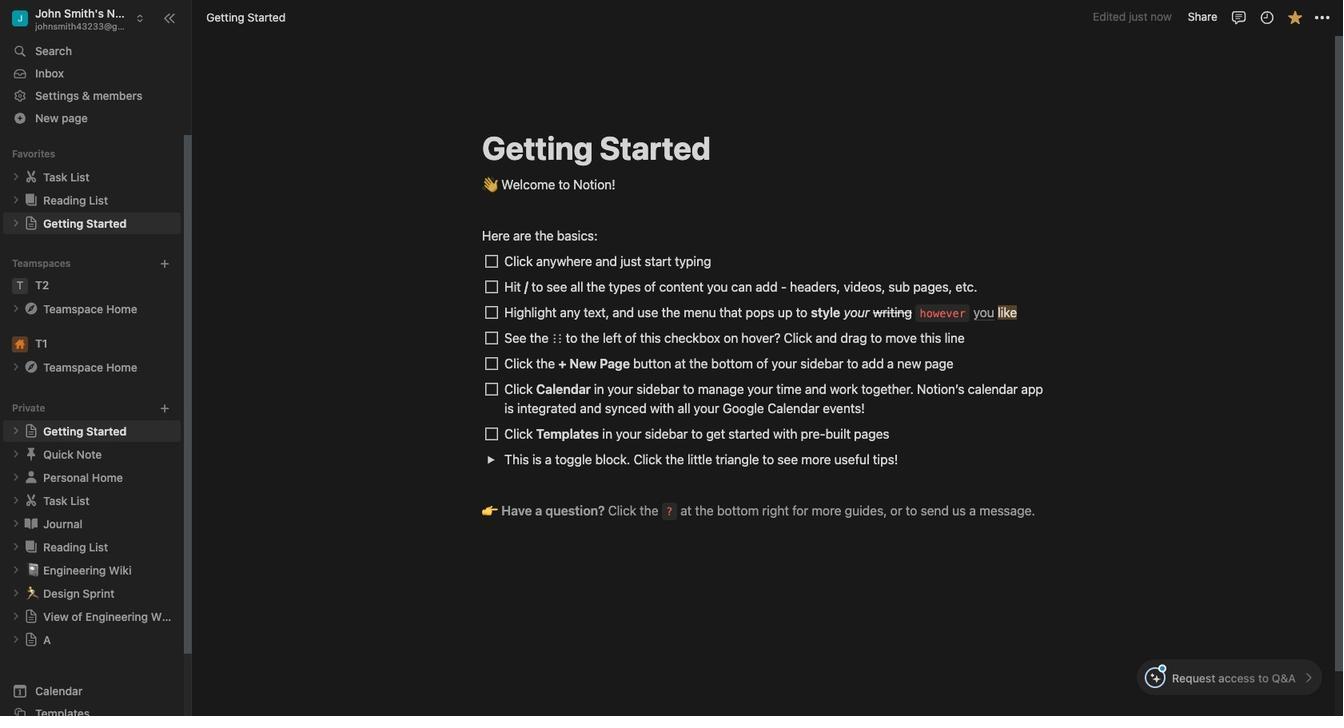 Task type: locate. For each thing, give the bounding box(es) containing it.
open image
[[11, 172, 21, 182], [11, 195, 21, 205], [11, 219, 21, 228], [11, 362, 21, 372], [487, 455, 495, 464], [11, 473, 21, 482], [11, 519, 21, 529], [11, 542, 21, 552], [11, 589, 21, 598], [11, 612, 21, 622]]

4 open image from the top
[[11, 496, 21, 506]]

📓 image
[[26, 561, 40, 579]]

5 open image from the top
[[11, 566, 21, 575]]

1 open image from the top
[[11, 304, 21, 314]]

👉 image
[[482, 500, 498, 521]]

close sidebar image
[[163, 12, 176, 24]]

open image
[[11, 304, 21, 314], [11, 426, 21, 436], [11, 450, 21, 459], [11, 496, 21, 506], [11, 566, 21, 575], [11, 635, 21, 645]]

change page icon image
[[23, 169, 39, 185], [23, 192, 39, 208], [24, 216, 38, 231], [23, 301, 39, 317], [23, 359, 39, 375], [24, 424, 38, 438], [23, 446, 39, 462], [23, 470, 39, 486], [23, 493, 39, 509], [23, 516, 39, 532], [23, 539, 39, 555], [24, 610, 38, 624], [24, 633, 38, 647]]

comments image
[[1231, 9, 1247, 25]]

2 open image from the top
[[11, 426, 21, 436]]

6 open image from the top
[[11, 635, 21, 645]]



Task type: describe. For each thing, give the bounding box(es) containing it.
add a page image
[[159, 403, 170, 414]]

t image
[[12, 278, 28, 294]]

updates image
[[1259, 9, 1275, 25]]

favorited image
[[1287, 9, 1303, 25]]

new teamspace image
[[159, 258, 170, 269]]

👋 image
[[482, 174, 498, 194]]

3 open image from the top
[[11, 450, 21, 459]]

🏃 image
[[26, 584, 40, 602]]



Task type: vqa. For each thing, say whether or not it's contained in the screenshot.
👉 icon
yes



